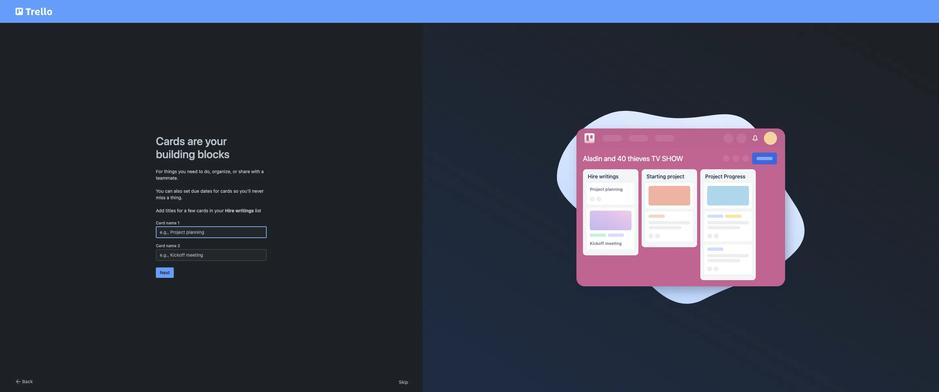 Task type: describe. For each thing, give the bounding box(es) containing it.
back
[[22, 379, 33, 384]]

project
[[668, 174, 685, 180]]

0 horizontal spatial for
[[177, 208, 183, 213]]

0 horizontal spatial cards
[[197, 208, 208, 213]]

are
[[188, 134, 203, 147]]

1 horizontal spatial hire
[[588, 174, 598, 180]]

skip button
[[399, 379, 409, 386]]

share
[[239, 169, 250, 174]]

meeting
[[606, 241, 622, 246]]

card for card name 1
[[156, 221, 165, 225]]

card for card name 2
[[156, 243, 165, 248]]

hire writings
[[588, 174, 619, 180]]

project progress
[[706, 174, 746, 180]]

thieves
[[628, 154, 650, 163]]

next button
[[156, 268, 174, 278]]

cards are your building blocks
[[156, 134, 230, 161]]

kickoff meeting
[[590, 241, 622, 246]]

miss
[[156, 195, 166, 200]]

blocks
[[198, 147, 230, 161]]

0 horizontal spatial writings
[[236, 208, 254, 213]]

your inside cards are your building blocks
[[205, 134, 227, 147]]

2
[[178, 243, 180, 248]]

show
[[662, 154, 684, 163]]

0 vertical spatial trello image
[[14, 4, 54, 19]]

name for 2
[[166, 243, 177, 248]]

dates
[[201, 188, 212, 194]]

progress
[[724, 174, 746, 180]]

1 vertical spatial hire
[[225, 208, 235, 213]]

1 vertical spatial trello image
[[583, 132, 596, 145]]

skip
[[399, 379, 409, 385]]

next
[[160, 270, 170, 275]]

list
[[255, 208, 261, 213]]

for things you need to do, organize, or share with a teammate.
[[156, 169, 264, 181]]

add titles for a few cards in your hire writings list
[[156, 208, 261, 213]]

name for 1
[[166, 221, 177, 225]]

project for project progress
[[706, 174, 723, 180]]

a inside the you can also set due dates for cards so you'll never miss a thing.
[[167, 195, 169, 200]]

you'll
[[240, 188, 251, 194]]

so
[[234, 188, 239, 194]]

0 vertical spatial writings
[[600, 174, 619, 180]]

card name 2
[[156, 243, 180, 248]]

aladin and 40 thieves tv show
[[583, 154, 684, 163]]

add
[[156, 208, 164, 213]]

need
[[187, 169, 198, 174]]



Task type: locate. For each thing, give the bounding box(es) containing it.
starting project
[[647, 174, 685, 180]]

1 vertical spatial card
[[156, 243, 165, 248]]

1 horizontal spatial project
[[706, 174, 723, 180]]

name left 2
[[166, 243, 177, 248]]

cards left 'in' on the left bottom of the page
[[197, 208, 208, 213]]

or
[[233, 169, 237, 174]]

1 vertical spatial name
[[166, 243, 177, 248]]

titles
[[166, 208, 176, 213]]

1 horizontal spatial cards
[[221, 188, 232, 194]]

hire right 'in' on the left bottom of the page
[[225, 208, 235, 213]]

teammate.
[[156, 175, 178, 181]]

due
[[191, 188, 199, 194]]

Card name 1 text field
[[156, 226, 267, 238]]

cards
[[156, 134, 185, 147]]

1 vertical spatial your
[[215, 208, 224, 213]]

project
[[706, 174, 723, 180], [590, 187, 605, 192]]

1 vertical spatial cards
[[197, 208, 208, 213]]

tv
[[652, 154, 661, 163]]

to
[[199, 169, 203, 174]]

writings up the project planning
[[600, 174, 619, 180]]

1 vertical spatial writings
[[236, 208, 254, 213]]

you
[[156, 188, 164, 194]]

building
[[156, 147, 195, 161]]

project down the hire writings
[[590, 187, 605, 192]]

0 horizontal spatial trello image
[[14, 4, 54, 19]]

aladin
[[583, 154, 603, 163]]

name
[[166, 221, 177, 225], [166, 243, 177, 248]]

0 vertical spatial hire
[[588, 174, 598, 180]]

2 card from the top
[[156, 243, 165, 248]]

hire
[[588, 174, 598, 180], [225, 208, 235, 213]]

never
[[252, 188, 264, 194]]

also
[[174, 188, 182, 194]]

1 name from the top
[[166, 221, 177, 225]]

project left progress
[[706, 174, 723, 180]]

cards inside the you can also set due dates for cards so you'll never miss a thing.
[[221, 188, 232, 194]]

0 vertical spatial for
[[214, 188, 219, 194]]

your
[[205, 134, 227, 147], [215, 208, 224, 213]]

2 name from the top
[[166, 243, 177, 248]]

project planning
[[590, 187, 623, 192]]

1 card from the top
[[156, 221, 165, 225]]

2 vertical spatial a
[[184, 208, 187, 213]]

40
[[618, 154, 626, 163]]

for right titles
[[177, 208, 183, 213]]

few
[[188, 208, 196, 213]]

0 vertical spatial card
[[156, 221, 165, 225]]

you
[[178, 169, 186, 174]]

card down add at the bottom left of page
[[156, 221, 165, 225]]

a left the few
[[184, 208, 187, 213]]

0 horizontal spatial a
[[167, 195, 169, 200]]

0 horizontal spatial hire
[[225, 208, 235, 213]]

name left 1
[[166, 221, 177, 225]]

0 vertical spatial a
[[261, 169, 264, 174]]

writings left list
[[236, 208, 254, 213]]

0 vertical spatial project
[[706, 174, 723, 180]]

Card name 2 text field
[[156, 249, 267, 261]]

0 vertical spatial your
[[205, 134, 227, 147]]

1 vertical spatial project
[[590, 187, 605, 192]]

for
[[214, 188, 219, 194], [177, 208, 183, 213]]

trello image
[[14, 4, 54, 19], [583, 132, 596, 145]]

organize,
[[212, 169, 232, 174]]

hire down aladin
[[588, 174, 598, 180]]

planning
[[606, 187, 623, 192]]

0 vertical spatial name
[[166, 221, 177, 225]]

with
[[251, 169, 260, 174]]

for
[[156, 169, 163, 174]]

1 vertical spatial a
[[167, 195, 169, 200]]

things
[[164, 169, 177, 174]]

a down can
[[167, 195, 169, 200]]

cards
[[221, 188, 232, 194], [197, 208, 208, 213]]

0 vertical spatial cards
[[221, 188, 232, 194]]

card left 2
[[156, 243, 165, 248]]

for right the dates
[[214, 188, 219, 194]]

thing.
[[171, 195, 183, 200]]

back button
[[14, 378, 33, 386]]

card
[[156, 221, 165, 225], [156, 243, 165, 248]]

a
[[261, 169, 264, 174], [167, 195, 169, 200], [184, 208, 187, 213]]

can
[[165, 188, 173, 194]]

do,
[[204, 169, 211, 174]]

starting
[[647, 174, 666, 180]]

and
[[604, 154, 616, 163]]

1 horizontal spatial writings
[[600, 174, 619, 180]]

you can also set due dates for cards so you'll never miss a thing.
[[156, 188, 264, 200]]

1 horizontal spatial trello image
[[583, 132, 596, 145]]

your right 'in' on the left bottom of the page
[[215, 208, 224, 213]]

1 vertical spatial for
[[177, 208, 183, 213]]

project for project planning
[[590, 187, 605, 192]]

card name 1
[[156, 221, 180, 225]]

cards left so at the left top
[[221, 188, 232, 194]]

0 horizontal spatial project
[[590, 187, 605, 192]]

your right are
[[205, 134, 227, 147]]

1 horizontal spatial for
[[214, 188, 219, 194]]

for inside the you can also set due dates for cards so you'll never miss a thing.
[[214, 188, 219, 194]]

set
[[184, 188, 190, 194]]

1
[[178, 221, 180, 225]]

1 horizontal spatial a
[[184, 208, 187, 213]]

a right with on the left of page
[[261, 169, 264, 174]]

a inside for things you need to do, organize, or share with a teammate.
[[261, 169, 264, 174]]

2 horizontal spatial a
[[261, 169, 264, 174]]

kickoff
[[590, 241, 605, 246]]

writings
[[600, 174, 619, 180], [236, 208, 254, 213]]

in
[[210, 208, 213, 213]]



Task type: vqa. For each thing, say whether or not it's contained in the screenshot.
the collaborator
no



